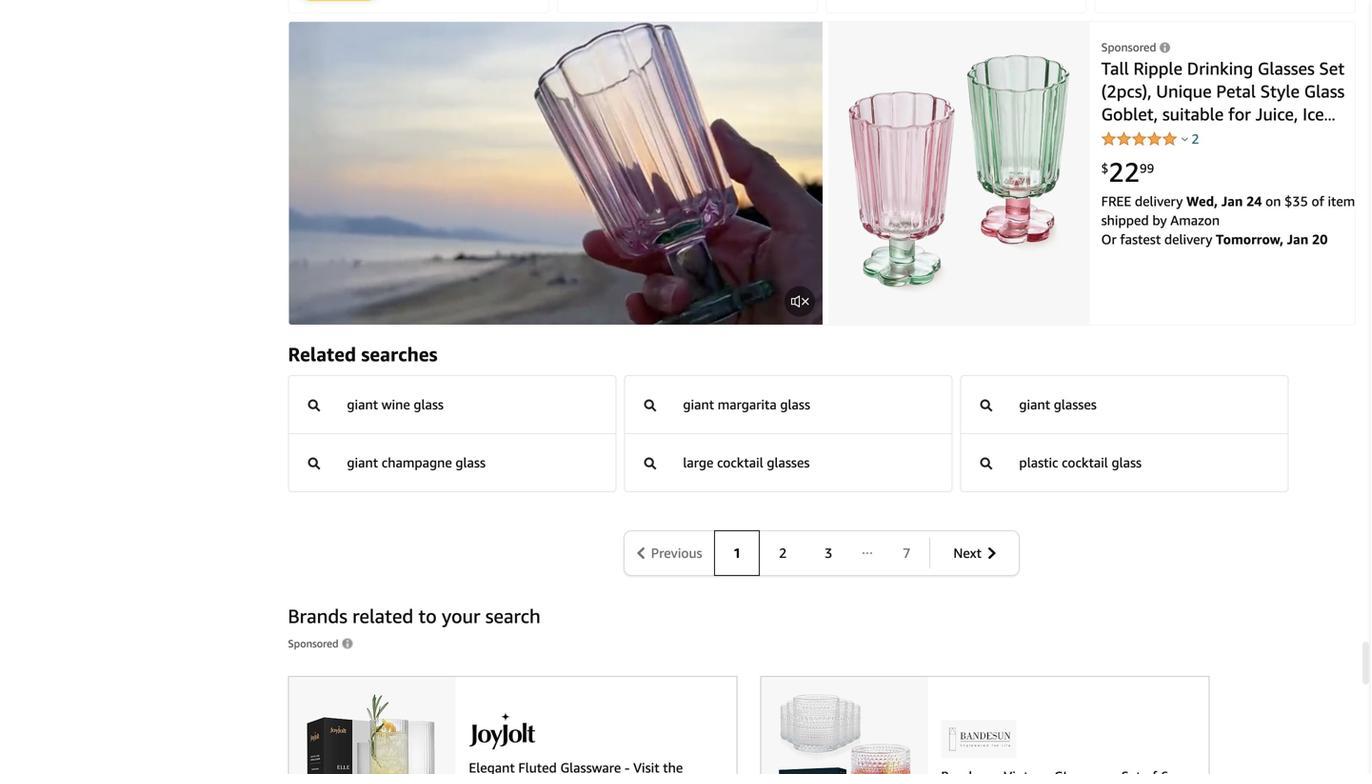 Task type: locate. For each thing, give the bounding box(es) containing it.
2 down the for
[[1236, 127, 1246, 147]]

amazon
[[1171, 212, 1220, 228]]

0 horizontal spatial glasses
[[767, 454, 810, 470]]

glass right "wine"
[[414, 396, 444, 412]]

glass for giant wine glass
[[414, 396, 444, 412]]

giant wine glass link
[[295, 380, 610, 429]]

sponsored
[[1101, 41, 1157, 54], [288, 637, 339, 650]]

sponsored ad from joyjolt. "elegant fluted glassware - visit the joyjolt store." shop joyjolt. image
[[306, 694, 438, 774], [469, 712, 536, 750]]

wed,
[[1187, 193, 1218, 209]]

giant left margarita
[[683, 396, 714, 412]]

giant
[[347, 396, 378, 412], [683, 396, 714, 412], [1019, 396, 1050, 412], [347, 454, 378, 470]]

on $35 of items shipped by amazon
[[1101, 193, 1361, 228]]

giant left "champagne" in the bottom of the page
[[347, 454, 378, 470]]

0 horizontal spatial jan
[[1222, 193, 1243, 209]]

2 link right popover icon
[[1192, 131, 1199, 147]]

0 horizontal spatial sponsored
[[288, 637, 339, 650]]

style
[[1261, 81, 1300, 101]]

or fastest delivery tomorrow, jan 20 element
[[1101, 231, 1328, 247]]

cocktail inside large cocktail glasses link
[[717, 454, 763, 470]]

related searches
[[288, 343, 438, 365]]

on
[[1266, 193, 1281, 209]]

searches
[[361, 343, 438, 365]]

to
[[418, 604, 437, 627]]

goblet,
[[1101, 104, 1158, 124]]

cocktail right large at the bottom
[[717, 454, 763, 470]]

1 horizontal spatial sponsored
[[1101, 41, 1157, 54]]

giant left "wine"
[[347, 396, 378, 412]]

0 horizontal spatial 2 link
[[760, 530, 806, 576]]

jan left 20
[[1287, 231, 1309, 247]]

large cocktail glasses
[[683, 454, 810, 470]]

1 horizontal spatial sponsored ad from joyjolt. "elegant fluted glassware - visit the joyjolt store." shop joyjolt. image
[[469, 712, 536, 750]]

cocktail for glasses
[[717, 454, 763, 470]]

cocktails.
[[1158, 127, 1232, 147]]

1 horizontal spatial glasses
[[1054, 396, 1097, 412]]

tall
[[1101, 58, 1129, 79]]

sponsored up tall
[[1101, 41, 1157, 54]]

20
[[1312, 231, 1328, 247]]

or fastest delivery tomorrow, jan 20
[[1101, 231, 1328, 247]]

glasses down 'giant margarita glass' link
[[767, 454, 810, 470]]

fastest
[[1120, 231, 1161, 247]]

2 link left 3
[[760, 530, 806, 576]]

1 horizontal spatial 2 link
[[1192, 131, 1199, 147]]

giant glasses
[[1019, 396, 1097, 412]]

2 cocktail from the left
[[1062, 454, 1108, 470]]

0 horizontal spatial cocktail
[[717, 454, 763, 470]]

glass for plastic cocktail glass
[[1112, 454, 1142, 470]]

tuchaca tall ripple drinking glasses set (2pcs), unique petal style glass goblet, suitable for juice, ice cream, cocktail... image
[[841, 54, 1078, 292]]

3 link
[[806, 530, 852, 576]]

2 link
[[1192, 131, 1199, 147], [760, 530, 806, 576]]

glasses up plastic cocktail glass
[[1054, 396, 1097, 412]]

glass right margarita
[[780, 396, 810, 412]]

2 horizontal spatial 2
[[1236, 127, 1246, 147]]

delivery
[[1135, 193, 1183, 209], [1165, 231, 1213, 247]]

plastic cocktail glass link
[[967, 438, 1282, 487]]

1 horizontal spatial cocktail
[[1062, 454, 1108, 470]]

1 horizontal spatial jan
[[1287, 231, 1309, 247]]

3
[[825, 545, 833, 561]]

2 right current page, page 1 element
[[779, 545, 787, 561]]

cocktail inside plastic cocktail glass link
[[1062, 454, 1108, 470]]

giant champagne glass link
[[295, 438, 610, 487]]

drinking
[[1187, 58, 1253, 79]]

glasses
[[1258, 58, 1315, 79]]

glass
[[414, 396, 444, 412], [780, 396, 810, 412], [456, 454, 486, 470], [1112, 454, 1142, 470]]

or
[[1101, 231, 1117, 247]]

2 right popover icon
[[1192, 131, 1199, 147]]

0 vertical spatial sponsored
[[1101, 41, 1157, 54]]

of
[[1312, 193, 1324, 209]]

0 horizontal spatial sponsored ad from joyjolt. "elegant fluted glassware - visit the joyjolt store." shop joyjolt. image
[[306, 694, 438, 774]]

99
[[1140, 161, 1154, 176]]

0 vertical spatial glasses
[[1054, 396, 1097, 412]]

ripple
[[1134, 58, 1183, 79]]

glass down 'giant glasses' link
[[1112, 454, 1142, 470]]

cocktail right plastic
[[1062, 454, 1108, 470]]

sponsored down brands
[[288, 637, 339, 650]]

your
[[442, 604, 480, 627]]

glasses
[[1054, 396, 1097, 412], [767, 454, 810, 470]]

giant glasses link
[[967, 380, 1282, 429]]

giant up plastic
[[1019, 396, 1050, 412]]

brands
[[288, 604, 347, 627]]

giant for giant champagne glass
[[347, 454, 378, 470]]

(pink
[[1306, 127, 1345, 147]]

next link
[[930, 530, 1020, 576]]

tall ripple drinking glasses set (2pcs), unique petal style glass goblet, suitable for juice, ice cream, cocktails. 2 colors. (pink & green) link
[[1101, 58, 1345, 170]]

0 vertical spatial jan
[[1222, 193, 1243, 209]]

delivery up by
[[1135, 193, 1183, 209]]

jan left 24 at the right
[[1222, 193, 1243, 209]]

tall ripple drinking glasses set (2pcs), unique petal style glass goblet, suitable for juice, ice cream, cocktails. 2 colors. (pink & green)
[[1101, 58, 1345, 170]]

large
[[683, 454, 714, 470]]

search
[[485, 604, 541, 627]]

7
[[903, 545, 911, 561]]

by
[[1153, 212, 1167, 228]]

cocktail
[[717, 454, 763, 470], [1062, 454, 1108, 470]]

glass right "champagne" in the bottom of the page
[[456, 454, 486, 470]]

sponsored ad from bandesun. "bandesun vintage glassware set of 6." shop bandesun. image
[[778, 694, 911, 774], [941, 720, 1016, 758]]

1 vertical spatial sponsored
[[288, 637, 339, 650]]

brands related to your search heading
[[288, 603, 1356, 629]]

suitable
[[1163, 104, 1224, 124]]

free delivery wed, jan 24
[[1101, 193, 1266, 209]]

jan
[[1222, 193, 1243, 209], [1287, 231, 1309, 247]]

2
[[1236, 127, 1246, 147], [1192, 131, 1199, 147], [779, 545, 787, 561]]

1 cocktail from the left
[[717, 454, 763, 470]]

delivery down amazon
[[1165, 231, 1213, 247]]

giant for giant margarita glass
[[683, 396, 714, 412]]



Task type: describe. For each thing, give the bounding box(es) containing it.
large cocktail glasses link
[[631, 438, 946, 487]]

$35
[[1285, 193, 1308, 209]]

jan inside free delivery wed, jan 24 on $35 of items shipped by amazon element
[[1222, 193, 1243, 209]]

free delivery wed, jan 24 on $35 of items shipped by amazon element
[[1101, 193, 1361, 228]]

related
[[352, 604, 414, 627]]

0 vertical spatial 2 link
[[1192, 131, 1199, 147]]

plastic
[[1019, 454, 1058, 470]]

22
[[1109, 156, 1140, 188]]

1 horizontal spatial 2
[[1192, 131, 1199, 147]]

1 vertical spatial delivery
[[1165, 231, 1213, 247]]

free
[[1101, 193, 1132, 209]]

giant wine glass
[[347, 396, 444, 412]]

for
[[1228, 104, 1251, 124]]

glass
[[1304, 81, 1345, 101]]

giant margarita glass
[[683, 396, 810, 412]]

2 inside tall ripple drinking glasses set (2pcs), unique petal style glass goblet, suitable for juice, ice cream, cocktails. 2 colors. (pink & green)
[[1236, 127, 1246, 147]]

$ 22 99
[[1101, 156, 1154, 188]]

cream,
[[1101, 127, 1153, 147]]

plastic cocktail glass
[[1019, 454, 1142, 470]]

items
[[1328, 193, 1361, 209]]

sponsored inside button
[[288, 637, 339, 650]]

24
[[1247, 193, 1262, 209]]

shipped
[[1101, 212, 1149, 228]]

1 vertical spatial jan
[[1287, 231, 1309, 247]]

sponsored button
[[288, 634, 355, 653]]

1 vertical spatial glasses
[[767, 454, 810, 470]]

1 vertical spatial 2 link
[[760, 530, 806, 576]]

&
[[1101, 150, 1114, 170]]

margarita
[[718, 396, 777, 412]]

unique
[[1156, 81, 1212, 101]]

giant champagne glass
[[347, 454, 486, 470]]

previous
[[651, 545, 702, 561]]

giant for giant wine glass
[[347, 396, 378, 412]]

giant margarita glass link
[[631, 380, 946, 429]]

tomorrow,
[[1216, 231, 1284, 247]]

1
[[733, 545, 741, 561]]

cocktail for glass
[[1062, 454, 1108, 470]]

$
[[1101, 161, 1109, 176]]

set
[[1319, 58, 1345, 79]]

petal
[[1216, 81, 1256, 101]]

popover image
[[1182, 137, 1189, 141]]

current page, page 1 element
[[714, 530, 760, 576]]

0 vertical spatial delivery
[[1135, 193, 1183, 209]]

champagne
[[382, 454, 452, 470]]

colors.
[[1251, 127, 1301, 147]]

0 horizontal spatial 2
[[779, 545, 787, 561]]

juice,
[[1256, 104, 1298, 124]]

giant for giant glasses
[[1019, 396, 1050, 412]]

green)
[[1118, 150, 1170, 170]]

(2pcs),
[[1101, 81, 1152, 101]]

glass for giant margarita glass
[[780, 396, 810, 412]]

wine
[[382, 396, 410, 412]]

0 horizontal spatial sponsored ad from bandesun. "bandesun vintage glassware set of 6." shop bandesun. image
[[778, 694, 911, 774]]

next
[[954, 545, 982, 561]]

ice
[[1303, 104, 1324, 124]]

related
[[288, 343, 356, 365]]

glass for giant champagne glass
[[456, 454, 486, 470]]

1 horizontal spatial sponsored ad from bandesun. "bandesun vintage glassware set of 6." shop bandesun. image
[[941, 720, 1016, 758]]

brands related to your search
[[288, 604, 541, 627]]



Task type: vqa. For each thing, say whether or not it's contained in the screenshot.
20
yes



